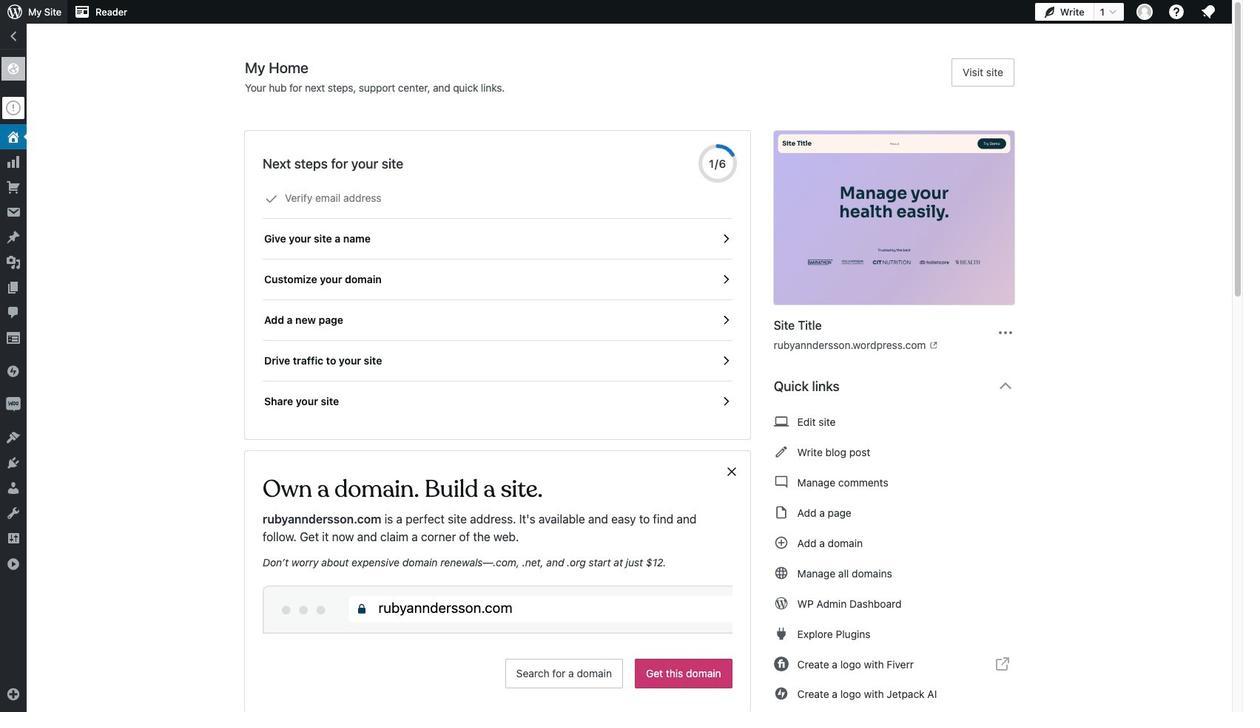 Task type: vqa. For each thing, say whether or not it's contained in the screenshot.
17H within the "The Atavist Magazine" row
no



Task type: locate. For each thing, give the bounding box(es) containing it.
task enabled image
[[719, 232, 732, 246], [719, 314, 732, 327]]

manage your notifications image
[[1199, 3, 1217, 21]]

progress bar
[[698, 144, 737, 183]]

0 vertical spatial img image
[[6, 364, 21, 379]]

1 img image from the top
[[6, 364, 21, 379]]

mode_comment image
[[774, 474, 789, 491]]

2 task enabled image from the top
[[719, 314, 732, 327]]

2 vertical spatial task enabled image
[[719, 395, 732, 408]]

img image
[[6, 364, 21, 379], [6, 397, 21, 412]]

task enabled image
[[719, 273, 732, 286], [719, 354, 732, 368], [719, 395, 732, 408]]

1 vertical spatial task enabled image
[[719, 314, 732, 327]]

1 vertical spatial task enabled image
[[719, 354, 732, 368]]

2 img image from the top
[[6, 397, 21, 412]]

edit image
[[774, 443, 789, 461]]

1 vertical spatial img image
[[6, 397, 21, 412]]

1 task enabled image from the top
[[719, 232, 732, 246]]

dismiss domain name promotion image
[[725, 463, 738, 481]]

1 task enabled image from the top
[[719, 273, 732, 286]]

0 vertical spatial task enabled image
[[719, 232, 732, 246]]

main content
[[245, 58, 1026, 713]]

0 vertical spatial task enabled image
[[719, 273, 732, 286]]



Task type: describe. For each thing, give the bounding box(es) containing it.
more options for site site title image
[[997, 324, 1014, 341]]

help image
[[1168, 3, 1185, 21]]

launchpad checklist element
[[263, 178, 732, 422]]

my profile image
[[1137, 4, 1153, 20]]

2 task enabled image from the top
[[719, 354, 732, 368]]

insert_drive_file image
[[774, 504, 789, 522]]

laptop image
[[774, 413, 789, 431]]

3 task enabled image from the top
[[719, 395, 732, 408]]



